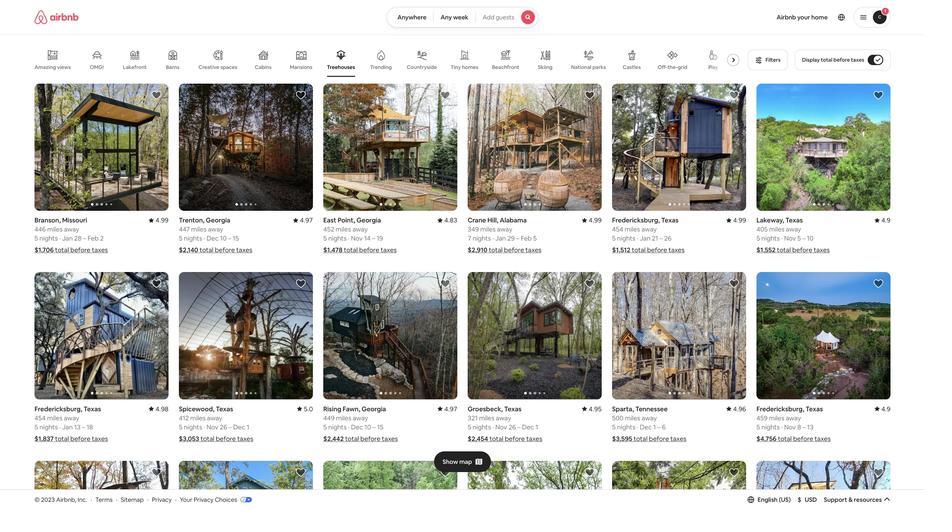 Task type: locate. For each thing, give the bounding box(es) containing it.
0 horizontal spatial 4.97
[[300, 216, 313, 224]]

1 13 from the left
[[74, 423, 80, 431]]

nights up $1,512
[[617, 234, 636, 242]]

1 horizontal spatial 15
[[377, 423, 383, 431]]

1 4.9 from the top
[[882, 216, 891, 224]]

454 inside fredericksburg, texas 454 miles away 5 nights · jan 21 – 26 $1,512 total before taxes
[[612, 225, 623, 233]]

fredericksburg, up the 459
[[757, 405, 804, 413]]

5.0 out of 5 average rating image
[[297, 405, 313, 413]]

· left 18 on the left
[[59, 423, 61, 431]]

4.99 for branson, missouri 446 miles away 5 nights · jan 28 – feb 2 $1,706 total before taxes
[[156, 216, 169, 224]]

before inside lakeway, texas 405 miles away 5 nights · nov 5 – 10 $1,552 total before taxes
[[792, 246, 812, 254]]

· left your
[[175, 496, 177, 503]]

privacy
[[152, 496, 172, 503], [194, 496, 214, 503]]

4.97 for trenton, georgia 447 miles away 5 nights · dec 10 – 15 $2,140 total before taxes
[[300, 216, 313, 224]]

13 inside fredericksburg, texas 454 miles away 5 nights · jan 13 – 18 $1,837 total before taxes
[[74, 423, 80, 431]]

before inside display total before taxes button
[[834, 56, 850, 63]]

georgia up 14
[[357, 216, 381, 224]]

total inside the 'trenton, georgia 447 miles away 5 nights · dec 10 – 15 $2,140 total before taxes'
[[200, 246, 213, 254]]

5 inside the 'trenton, georgia 447 miles away 5 nights · dec 10 – 15 $2,140 total before taxes'
[[179, 234, 182, 242]]

· inside rising fawn, georgia 449 miles away 5 nights · dec 10 – 15 $2,442 total before taxes
[[348, 423, 350, 431]]

texas inside fredericksburg, texas 454 miles away 5 nights · jan 13 – 18 $1,837 total before taxes
[[84, 405, 101, 413]]

group
[[34, 43, 743, 77], [34, 84, 169, 211], [179, 84, 313, 211], [323, 84, 457, 211], [468, 84, 602, 211], [612, 84, 746, 211], [757, 84, 891, 211], [34, 272, 169, 400], [179, 272, 313, 400], [323, 272, 457, 400], [468, 272, 602, 400], [612, 272, 746, 400], [757, 272, 891, 400], [34, 461, 169, 510], [179, 461, 313, 510], [323, 461, 457, 510], [468, 461, 602, 510], [612, 461, 746, 510], [757, 461, 891, 510]]

miles down branson, at left
[[47, 225, 63, 233]]

nights up $3,595
[[617, 423, 636, 431]]

texas inside lakeway, texas 405 miles away 5 nights · nov 5 – 10 $1,552 total before taxes
[[786, 216, 803, 224]]

miles inside crane hill, alabama 349 miles away 7 nights · jan 29 – feb 5 $2,910 total before taxes
[[480, 225, 496, 233]]

0 horizontal spatial 15
[[233, 234, 239, 242]]

· inside the east point, georgia 452 miles away 5 nights · nov 14 – 19 $1,478 total before taxes
[[348, 234, 350, 242]]

nights down 405
[[762, 234, 780, 242]]

0 horizontal spatial add to wishlist: fredericksburg, texas image
[[151, 279, 162, 289]]

total right $1,512
[[632, 246, 646, 254]]

add to wishlist: spicewood, texas image
[[296, 279, 306, 289]]

nights down 446
[[39, 234, 58, 242]]

$1,478
[[323, 246, 343, 254]]

before inside the east point, georgia 452 miles away 5 nights · nov 14 – 19 $1,478 total before taxes
[[359, 246, 379, 254]]

1 vertical spatial 4.97
[[444, 405, 457, 413]]

nights up $2,454
[[473, 423, 491, 431]]

449
[[323, 414, 335, 422]]

26 inside groesbeck, texas 321 miles away 5 nights · nov 26 – dec 1 $2,454 total before taxes
[[509, 423, 516, 431]]

454
[[612, 225, 623, 233], [34, 414, 46, 422]]

0 vertical spatial 15
[[233, 234, 239, 242]]

rising fawn, georgia 449 miles away 5 nights · dec 10 – 15 $2,442 total before taxes
[[323, 405, 398, 443]]

add to wishlist: dunlap, tennessee image
[[873, 467, 884, 478]]

lakeway, texas 405 miles away 5 nights · nov 5 – 10 $1,552 total before taxes
[[757, 216, 830, 254]]

fredericksburg, up $1,837
[[34, 405, 82, 413]]

0 vertical spatial 4.9
[[882, 216, 891, 224]]

4.98 out of 5 average rating image
[[149, 405, 169, 413]]

nights inside lakeway, texas 405 miles away 5 nights · nov 5 – 10 $1,552 total before taxes
[[762, 234, 780, 242]]

miles for trenton, georgia 447 miles away 5 nights · dec 10 – 15 $2,140 total before taxes
[[191, 225, 207, 233]]

away for spicewood, texas 412 miles away 5 nights · nov 26 – dec 1 $3,053 total before taxes
[[207, 414, 222, 422]]

$ usd
[[798, 496, 817, 503]]

2 13 from the left
[[807, 423, 814, 431]]

nights up $1,478
[[328, 234, 347, 242]]

before down 14
[[359, 246, 379, 254]]

total right $3,595
[[634, 435, 648, 443]]

13 left 18 on the left
[[74, 423, 80, 431]]

2 horizontal spatial 10
[[807, 234, 814, 242]]

2 4.9 from the top
[[882, 405, 891, 413]]

english (us) button
[[747, 496, 791, 503]]

· down lakeway,
[[781, 234, 783, 242]]

5 inside fredericksburg, texas 454 miles away 5 nights · jan 21 – 26 $1,512 total before taxes
[[612, 234, 616, 242]]

1 horizontal spatial 10
[[364, 423, 371, 431]]

castles
[[623, 64, 641, 71]]

jan left 28
[[62, 234, 73, 242]]

amazing views
[[34, 64, 71, 71]]

nights right 7
[[473, 234, 491, 242]]

nights inside rising fawn, georgia 449 miles away 5 nights · dec 10 – 15 $2,442 total before taxes
[[328, 423, 347, 431]]

total right $2,454
[[490, 435, 504, 443]]

0 horizontal spatial feb
[[88, 234, 99, 242]]

$3,595
[[612, 435, 632, 443]]

anywhere
[[397, 13, 427, 21]]

jan for fredericksburg, texas 454 miles away 5 nights · jan 13 – 18 $1,837 total before taxes
[[62, 423, 73, 431]]

taxes inside sparta, tennessee 500 miles away 5 nights · dec 1 – 6 $3,595 total before taxes
[[671, 435, 687, 443]]

georgia right fawn,
[[362, 405, 386, 413]]

26 inside spicewood, texas 412 miles away 5 nights · nov 26 – dec 1 $3,053 total before taxes
[[220, 423, 227, 431]]

· down fawn,
[[348, 423, 350, 431]]

5 inside the branson, missouri 446 miles away 5 nights · jan 28 – feb 2 $1,706 total before taxes
[[34, 234, 38, 242]]

your
[[180, 496, 192, 503]]

· down tennessee
[[637, 423, 638, 431]]

nights up $2,442
[[328, 423, 347, 431]]

away inside crane hill, alabama 349 miles away 7 nights · jan 29 – feb 5 $2,910 total before taxes
[[497, 225, 512, 233]]

· left the 21
[[637, 234, 638, 242]]

add to wishlist: hot springs, arkansas image
[[296, 467, 306, 478]]

total right $3,053
[[201, 435, 214, 443]]

nov inside lakeway, texas 405 miles away 5 nights · nov 5 – 10 $1,552 total before taxes
[[784, 234, 796, 242]]

away inside rising fawn, georgia 449 miles away 5 nights · dec 10 – 15 $2,442 total before taxes
[[353, 414, 368, 422]]

nights for trenton, georgia 447 miles away 5 nights · dec 10 – 15 $2,140 total before taxes
[[184, 234, 202, 242]]

nights inside sparta, tennessee 500 miles away 5 nights · dec 1 – 6 $3,595 total before taxes
[[617, 423, 636, 431]]

· down point,
[[348, 234, 350, 242]]

4.95
[[589, 405, 602, 413]]

miles down trenton,
[[191, 225, 207, 233]]

add to wishlist: sparta, tennessee image
[[729, 279, 739, 289]]

total right $2,910
[[489, 246, 503, 254]]

405
[[757, 225, 768, 233]]

creative
[[199, 64, 219, 71]]

crane
[[468, 216, 486, 224]]

$
[[798, 496, 801, 503]]

total right $4,756
[[778, 435, 792, 443]]

english
[[758, 496, 778, 503]]

nights for spicewood, texas 412 miles away 5 nights · nov 26 – dec 1 $3,053 total before taxes
[[184, 423, 202, 431]]

0 vertical spatial 454
[[612, 225, 623, 233]]

parks
[[593, 64, 606, 71]]

1 horizontal spatial add to wishlist: fredericksburg, texas image
[[873, 279, 884, 289]]

mansions
[[290, 64, 313, 71]]

4.99 out of 5 average rating image
[[582, 216, 602, 224]]

446
[[34, 225, 46, 233]]

privacy right your
[[194, 496, 214, 503]]

none search field containing anywhere
[[387, 7, 539, 28]]

tiny
[[451, 64, 461, 71]]

total right $2,442
[[345, 435, 359, 443]]

1 horizontal spatial fredericksburg,
[[612, 216, 660, 224]]

0 horizontal spatial privacy
[[152, 496, 172, 503]]

nov for lakeway, texas 405 miles away 5 nights · nov 5 – 10 $1,552 total before taxes
[[784, 234, 796, 242]]

10
[[220, 234, 227, 242], [807, 234, 814, 242], [364, 423, 371, 431]]

nights
[[39, 234, 58, 242], [184, 234, 202, 242], [328, 234, 347, 242], [473, 234, 491, 242], [617, 234, 636, 242], [762, 234, 780, 242], [39, 423, 58, 431], [184, 423, 202, 431], [328, 423, 347, 431], [473, 423, 491, 431], [617, 423, 636, 431], [762, 423, 780, 431]]

show
[[443, 458, 458, 465]]

5 inside spicewood, texas 412 miles away 5 nights · nov 26 – dec 1 $3,053 total before taxes
[[179, 423, 182, 431]]

before inside the 'trenton, georgia 447 miles away 5 nights · dec 10 – 15 $2,140 total before taxes'
[[215, 246, 235, 254]]

privacy left your
[[152, 496, 172, 503]]

before right display
[[834, 56, 850, 63]]

spicewood, texas 412 miles away 5 nights · nov 26 – dec 1 $3,053 total before taxes
[[179, 405, 253, 443]]

nights inside groesbeck, texas 321 miles away 5 nights · nov 26 – dec 1 $2,454 total before taxes
[[473, 423, 491, 431]]

nights up $3,053
[[184, 423, 202, 431]]

nov inside fredericksburg, texas 459 miles away 5 nights · nov 8 – 13 $4,756 total before taxes
[[784, 423, 796, 431]]

terms
[[95, 496, 113, 503]]

1 horizontal spatial feb
[[521, 234, 532, 242]]

2 privacy from the left
[[194, 496, 214, 503]]

0 horizontal spatial 454
[[34, 414, 46, 422]]

·
[[59, 234, 61, 242], [204, 234, 205, 242], [348, 234, 350, 242], [492, 234, 494, 242], [637, 234, 638, 242], [781, 234, 783, 242], [59, 423, 61, 431], [204, 423, 205, 431], [348, 423, 350, 431], [493, 423, 494, 431], [637, 423, 638, 431], [781, 423, 783, 431], [91, 496, 92, 503], [116, 496, 117, 503], [147, 496, 149, 503], [175, 496, 177, 503]]

2 horizontal spatial 26
[[664, 234, 672, 242]]

1 4.99 out of 5 average rating image from the left
[[149, 216, 169, 224]]

miles down "sparta,"
[[625, 414, 640, 422]]

nov for groesbeck, texas 321 miles away 5 nights · nov 26 – dec 1 $2,454 total before taxes
[[495, 423, 507, 431]]

0 horizontal spatial 13
[[74, 423, 80, 431]]

choices
[[215, 496, 237, 503]]

1 feb from the left
[[88, 234, 99, 242]]

3 4.99 from the left
[[733, 216, 746, 224]]

miles for spicewood, texas 412 miles away 5 nights · nov 26 – dec 1 $3,053 total before taxes
[[190, 414, 206, 422]]

28
[[74, 234, 82, 242]]

– for sparta, tennessee 500 miles away 5 nights · dec 1 – 6 $3,595 total before taxes
[[657, 423, 661, 431]]

454 up $1,837
[[34, 414, 46, 422]]

miles inside groesbeck, texas 321 miles away 5 nights · nov 26 – dec 1 $2,454 total before taxes
[[479, 414, 495, 422]]

1 add to wishlist: fredericksburg, texas image from the left
[[151, 279, 162, 289]]

texas inside groesbeck, texas 321 miles away 5 nights · nov 26 – dec 1 $2,454 total before taxes
[[504, 405, 522, 413]]

miles down groesbeck,
[[479, 414, 495, 422]]

nights for sparta, tennessee 500 miles away 5 nights · dec 1 – 6 $3,595 total before taxes
[[617, 423, 636, 431]]

2 horizontal spatial fredericksburg,
[[757, 405, 804, 413]]

4.99 out of 5 average rating image left trenton,
[[149, 216, 169, 224]]

miles down spicewood,
[[190, 414, 206, 422]]

nights inside the east point, georgia 452 miles away 5 nights · nov 14 – 19 $1,478 total before taxes
[[328, 234, 347, 242]]

before right $2,442
[[360, 435, 380, 443]]

miles inside the branson, missouri 446 miles away 5 nights · jan 28 – feb 2 $1,706 total before taxes
[[47, 225, 63, 233]]

spicewood,
[[179, 405, 215, 413]]

1 button
[[854, 7, 891, 28]]

before down the 21
[[647, 246, 667, 254]]

4.9 for fredericksburg, texas 459 miles away 5 nights · nov 8 – 13 $4,756 total before taxes
[[882, 405, 891, 413]]

spaces
[[220, 64, 237, 71]]

nights inside fredericksburg, texas 454 miles away 5 nights · jan 13 – 18 $1,837 total before taxes
[[39, 423, 58, 431]]

away for trenton, georgia 447 miles away 5 nights · dec 10 – 15 $2,140 total before taxes
[[208, 225, 223, 233]]

total inside fredericksburg, texas 459 miles away 5 nights · nov 8 – 13 $4,756 total before taxes
[[778, 435, 792, 443]]

map
[[459, 458, 472, 465]]

miles inside lakeway, texas 405 miles away 5 nights · nov 5 – 10 $1,552 total before taxes
[[769, 225, 785, 233]]

home
[[812, 13, 828, 21]]

0 horizontal spatial 4.99 out of 5 average rating image
[[149, 216, 169, 224]]

jan for branson, missouri 446 miles away 5 nights · jan 28 – feb 2 $1,706 total before taxes
[[62, 234, 73, 242]]

4.83 out of 5 average rating image
[[438, 216, 457, 224]]

454 inside fredericksburg, texas 454 miles away 5 nights · jan 13 – 18 $1,837 total before taxes
[[34, 414, 46, 422]]

add to wishlist: groesbeck, texas image
[[585, 279, 595, 289]]

east point, georgia 452 miles away 5 nights · nov 14 – 19 $1,478 total before taxes
[[323, 216, 397, 254]]

· left 8
[[781, 423, 783, 431]]

0 horizontal spatial fredericksburg,
[[34, 405, 82, 413]]

452
[[323, 225, 334, 233]]

cabins
[[255, 64, 272, 71]]

1 4.99 from the left
[[156, 216, 169, 224]]

add to wishlist: ponca, arkansas image
[[440, 467, 451, 478]]

trenton, georgia 447 miles away 5 nights · dec 10 – 15 $2,140 total before taxes
[[179, 216, 252, 254]]

1 horizontal spatial 4.99
[[589, 216, 602, 224]]

away inside groesbeck, texas 321 miles away 5 nights · nov 26 – dec 1 $2,454 total before taxes
[[496, 414, 511, 422]]

texas inside spicewood, texas 412 miles away 5 nights · nov 26 – dec 1 $3,053 total before taxes
[[216, 405, 233, 413]]

· left 29
[[492, 234, 494, 242]]

4.99 out of 5 average rating image
[[149, 216, 169, 224], [726, 216, 746, 224]]

– for trenton, georgia 447 miles away 5 nights · dec 10 – 15 $2,140 total before taxes
[[228, 234, 231, 242]]

add to wishlist: branson, missouri image
[[151, 90, 162, 100]]

· inside fredericksburg, texas 459 miles away 5 nights · nov 8 – 13 $4,756 total before taxes
[[781, 423, 783, 431]]

total inside spicewood, texas 412 miles away 5 nights · nov 26 – dec 1 $3,053 total before taxes
[[201, 435, 214, 443]]

away inside fredericksburg, texas 454 miles away 5 nights · jan 13 – 18 $1,837 total before taxes
[[64, 414, 79, 422]]

nights for branson, missouri 446 miles away 5 nights · jan 28 – feb 2 $1,706 total before taxes
[[39, 234, 58, 242]]

miles down hill,
[[480, 225, 496, 233]]

nights inside fredericksburg, texas 454 miles away 5 nights · jan 21 – 26 $1,512 total before taxes
[[617, 234, 636, 242]]

13 inside fredericksburg, texas 459 miles away 5 nights · nov 8 – 13 $4,756 total before taxes
[[807, 423, 814, 431]]

before right the $1,552
[[792, 246, 812, 254]]

4.95 out of 5 average rating image
[[582, 405, 602, 413]]

None search field
[[387, 7, 539, 28]]

18
[[87, 423, 93, 431]]

fredericksburg, up the 21
[[612, 216, 660, 224]]

total right $1,478
[[344, 246, 358, 254]]

sparta, tennessee 500 miles away 5 nights · dec 1 – 6 $3,595 total before taxes
[[612, 405, 687, 443]]

2 feb from the left
[[521, 234, 532, 242]]

· down trenton,
[[204, 234, 205, 242]]

before down 6
[[649, 435, 669, 443]]

nights up $2,140
[[184, 234, 202, 242]]

$2,442
[[323, 435, 344, 443]]

– for spicewood, texas 412 miles away 5 nights · nov 26 – dec 1 $3,053 total before taxes
[[229, 423, 232, 431]]

georgia
[[206, 216, 230, 224], [357, 216, 381, 224], [362, 405, 386, 413]]

0 vertical spatial 4.97
[[300, 216, 313, 224]]

dec inside sparta, tennessee 500 miles away 5 nights · dec 1 – 6 $3,595 total before taxes
[[640, 423, 652, 431]]

– for fredericksburg, texas 459 miles away 5 nights · nov 8 – 13 $4,756 total before taxes
[[803, 423, 806, 431]]

1 horizontal spatial 13
[[807, 423, 814, 431]]

sparta,
[[612, 405, 634, 413]]

miles right the 459
[[769, 414, 785, 422]]

4.9 out of 5 average rating image
[[875, 405, 891, 413]]

10 inside lakeway, texas 405 miles away 5 nights · nov 5 – 10 $1,552 total before taxes
[[807, 234, 814, 242]]

miles for sparta, tennessee 500 miles away 5 nights · dec 1 – 6 $3,595 total before taxes
[[625, 414, 640, 422]]

before right $3,053
[[216, 435, 236, 443]]

· left 28
[[59, 234, 61, 242]]

13 right 8
[[807, 423, 814, 431]]

4.83
[[444, 216, 457, 224]]

0 horizontal spatial 4.99
[[156, 216, 169, 224]]

before down 8
[[793, 435, 813, 443]]

jan inside fredericksburg, texas 454 miles away 5 nights · jan 13 – 18 $1,837 total before taxes
[[62, 423, 73, 431]]

nights up $4,756
[[762, 423, 780, 431]]

1 horizontal spatial 4.99 out of 5 average rating image
[[726, 216, 746, 224]]

add to wishlist: flintstone, georgia image
[[151, 467, 162, 478]]

1
[[885, 8, 887, 14], [247, 423, 249, 431], [536, 423, 538, 431], [653, 423, 656, 431]]

crane hill, alabama 349 miles away 7 nights · jan 29 – feb 5 $2,910 total before taxes
[[468, 216, 542, 254]]

point,
[[338, 216, 355, 224]]

away for fredericksburg, texas 454 miles away 5 nights · jan 13 – 18 $1,837 total before taxes
[[64, 414, 79, 422]]

any week button
[[433, 7, 476, 28]]

tennessee
[[635, 405, 668, 413]]

miles up $1,837
[[47, 414, 62, 422]]

447
[[179, 225, 190, 233]]

fredericksburg, inside fredericksburg, texas 459 miles away 5 nights · nov 8 – 13 $4,756 total before taxes
[[757, 405, 804, 413]]

· down groesbeck,
[[493, 423, 494, 431]]

before right $2,140
[[215, 246, 235, 254]]

total right $2,140
[[200, 246, 213, 254]]

total right $1,837
[[55, 435, 69, 443]]

jan left 29
[[495, 234, 506, 242]]

alabama
[[500, 216, 527, 224]]

0 horizontal spatial 10
[[220, 234, 227, 242]]

· down spicewood,
[[204, 423, 205, 431]]

airbnb
[[777, 13, 796, 21]]

away inside the 'trenton, georgia 447 miles away 5 nights · dec 10 – 15 $2,140 total before taxes'
[[208, 225, 223, 233]]

nights up $1,837
[[39, 423, 58, 431]]

fredericksburg, inside fredericksburg, texas 454 miles away 5 nights · jan 13 – 18 $1,837 total before taxes
[[34, 405, 82, 413]]

miles inside rising fawn, georgia 449 miles away 5 nights · dec 10 – 15 $2,442 total before taxes
[[336, 414, 351, 422]]

feb left 2
[[88, 234, 99, 242]]

before down 28
[[70, 246, 90, 254]]

jan left the 21
[[640, 234, 650, 242]]

groesbeck,
[[468, 405, 503, 413]]

nights inside the branson, missouri 446 miles away 5 nights · jan 28 – feb 2 $1,706 total before taxes
[[39, 234, 58, 242]]

your privacy choices link
[[180, 496, 252, 504]]

terms · sitemap · privacy ·
[[95, 496, 177, 503]]

feb inside the branson, missouri 446 miles away 5 nights · jan 28 – feb 2 $1,706 total before taxes
[[88, 234, 99, 242]]

$2,454
[[468, 435, 488, 443]]

– inside fredericksburg, texas 454 miles away 5 nights · jan 13 – 18 $1,837 total before taxes
[[82, 423, 85, 431]]

0 horizontal spatial 26
[[220, 423, 227, 431]]

airbnb your home
[[777, 13, 828, 21]]

taxes inside spicewood, texas 412 miles away 5 nights · nov 26 – dec 1 $3,053 total before taxes
[[237, 435, 253, 443]]

away inside fredericksburg, texas 459 miles away 5 nights · nov 8 – 13 $4,756 total before taxes
[[786, 414, 801, 422]]

total inside crane hill, alabama 349 miles away 7 nights · jan 29 – feb 5 $2,910 total before taxes
[[489, 246, 503, 254]]

454 up $1,512
[[612, 225, 623, 233]]

· right terms
[[116, 496, 117, 503]]

1 vertical spatial 15
[[377, 423, 383, 431]]

away inside sparta, tennessee 500 miles away 5 nights · dec 1 – 6 $3,595 total before taxes
[[642, 414, 657, 422]]

add to wishlist: fredericksburg, texas image
[[151, 279, 162, 289], [873, 279, 884, 289]]

before down 18 on the left
[[70, 435, 90, 443]]

5 inside fredericksburg, texas 459 miles away 5 nights · nov 8 – 13 $4,756 total before taxes
[[757, 423, 760, 431]]

texas for fredericksburg, texas 454 miles away 5 nights · jan 13 – 18 $1,837 total before taxes
[[84, 405, 101, 413]]

taxes
[[851, 56, 864, 63], [92, 246, 108, 254], [236, 246, 252, 254], [381, 246, 397, 254], [526, 246, 542, 254], [669, 246, 685, 254], [814, 246, 830, 254], [92, 435, 108, 443], [237, 435, 253, 443], [382, 435, 398, 443], [526, 435, 542, 443], [671, 435, 687, 443], [815, 435, 831, 443]]

fredericksburg, for jan 13 – 18
[[34, 405, 82, 413]]

texas inside fredericksburg, texas 459 miles away 5 nights · nov 8 – 13 $4,756 total before taxes
[[806, 405, 823, 413]]

resources
[[854, 496, 882, 503]]

jan
[[62, 234, 73, 242], [495, 234, 506, 242], [640, 234, 650, 242], [62, 423, 73, 431]]

1 horizontal spatial 26
[[509, 423, 516, 431]]

before down 29
[[504, 246, 524, 254]]

2 add to wishlist: fredericksburg, texas image from the left
[[873, 279, 884, 289]]

· inside lakeway, texas 405 miles away 5 nights · nov 5 – 10 $1,552 total before taxes
[[781, 234, 783, 242]]

total right the $1,552
[[777, 246, 791, 254]]

add to wishlist: lakeway, texas image
[[873, 90, 884, 100]]

before inside fredericksburg, texas 454 miles away 5 nights · jan 21 – 26 $1,512 total before taxes
[[647, 246, 667, 254]]

groesbeck, texas 321 miles away 5 nights · nov 26 – dec 1 $2,454 total before taxes
[[468, 405, 542, 443]]

– inside spicewood, texas 412 miles away 5 nights · nov 26 – dec 1 $3,053 total before taxes
[[229, 423, 232, 431]]

miles down point,
[[336, 225, 351, 233]]

fredericksburg,
[[612, 216, 660, 224], [34, 405, 82, 413], [757, 405, 804, 413]]

2 horizontal spatial 4.99
[[733, 216, 746, 224]]

4.99 out of 5 average rating image left lakeway,
[[726, 216, 746, 224]]

jan inside fredericksburg, texas 454 miles away 5 nights · jan 21 – 26 $1,512 total before taxes
[[640, 234, 650, 242]]

miles for lakeway, texas 405 miles away 5 nights · nov 5 – 10 $1,552 total before taxes
[[769, 225, 785, 233]]

– inside lakeway, texas 405 miles away 5 nights · nov 5 – 10 $1,552 total before taxes
[[802, 234, 806, 242]]

miles down lakeway,
[[769, 225, 785, 233]]

2 4.99 out of 5 average rating image from the left
[[726, 216, 746, 224]]

miles down fawn,
[[336, 414, 351, 422]]

5 inside groesbeck, texas 321 miles away 5 nights · nov 26 – dec 1 $2,454 total before taxes
[[468, 423, 471, 431]]

sitemap
[[121, 496, 144, 503]]

feb right 29
[[521, 234, 532, 242]]

texas for lakeway, texas 405 miles away 5 nights · nov 5 – 10 $1,552 total before taxes
[[786, 216, 803, 224]]

inc.
[[78, 496, 87, 503]]

2 4.99 from the left
[[589, 216, 602, 224]]

total right $1,706
[[55, 246, 69, 254]]

4.97 left groesbeck,
[[444, 405, 457, 413]]

views
[[57, 64, 71, 71]]

away inside the branson, missouri 446 miles away 5 nights · jan 28 – feb 2 $1,706 total before taxes
[[64, 225, 79, 233]]

nights for fredericksburg, texas 454 miles away 5 nights · jan 21 – 26 $1,512 total before taxes
[[617, 234, 636, 242]]

miles inside fredericksburg, texas 454 miles away 5 nights · jan 13 – 18 $1,837 total before taxes
[[47, 414, 62, 422]]

georgia right trenton,
[[206, 216, 230, 224]]

total right display
[[821, 56, 833, 63]]

5 for fredericksburg, texas 459 miles away 5 nights · nov 8 – 13 $4,756 total before taxes
[[757, 423, 760, 431]]

before right $2,454
[[505, 435, 525, 443]]

total inside rising fawn, georgia 449 miles away 5 nights · dec 10 – 15 $2,442 total before taxes
[[345, 435, 359, 443]]

nights for groesbeck, texas 321 miles away 5 nights · nov 26 – dec 1 $2,454 total before taxes
[[473, 423, 491, 431]]

nights inside the 'trenton, georgia 447 miles away 5 nights · dec 10 – 15 $2,140 total before taxes'
[[184, 234, 202, 242]]

4.97 left east in the left of the page
[[300, 216, 313, 224]]

1 horizontal spatial 4.97
[[444, 405, 457, 413]]

georgia for rising fawn, georgia
[[362, 405, 386, 413]]

1 vertical spatial 454
[[34, 414, 46, 422]]

east
[[323, 216, 336, 224]]

total inside the branson, missouri 446 miles away 5 nights · jan 28 – feb 2 $1,706 total before taxes
[[55, 246, 69, 254]]

1 vertical spatial 4.9
[[882, 405, 891, 413]]

off-the-grid
[[658, 64, 688, 71]]

before inside fredericksburg, texas 454 miles away 5 nights · jan 13 – 18 $1,837 total before taxes
[[70, 435, 90, 443]]

jan left 18 on the left
[[62, 423, 73, 431]]

1 horizontal spatial privacy
[[194, 496, 214, 503]]

before inside groesbeck, texas 321 miles away 5 nights · nov 26 – dec 1 $2,454 total before taxes
[[505, 435, 525, 443]]

5 for fredericksburg, texas 454 miles away 5 nights · jan 13 – 18 $1,837 total before taxes
[[34, 423, 38, 431]]

away for fredericksburg, texas 459 miles away 5 nights · nov 8 – 13 $4,756 total before taxes
[[786, 414, 801, 422]]

feb
[[88, 234, 99, 242], [521, 234, 532, 242]]

1 horizontal spatial 454
[[612, 225, 623, 233]]

missouri
[[62, 216, 87, 224]]

5 inside sparta, tennessee 500 miles away 5 nights · dec 1 – 6 $3,595 total before taxes
[[612, 423, 616, 431]]

miles up $1,512
[[625, 225, 640, 233]]



Task type: describe. For each thing, give the bounding box(es) containing it.
taxes inside rising fawn, georgia 449 miles away 5 nights · dec 10 – 15 $2,442 total before taxes
[[382, 435, 398, 443]]

4.98
[[156, 405, 169, 413]]

1 inside spicewood, texas 412 miles away 5 nights · nov 26 – dec 1 $3,053 total before taxes
[[247, 423, 249, 431]]

taxes inside fredericksburg, texas 454 miles away 5 nights · jan 21 – 26 $1,512 total before taxes
[[669, 246, 685, 254]]

lakeway,
[[757, 216, 784, 224]]

add to wishlist: crane hill, alabama image
[[585, 90, 595, 100]]

10 inside the 'trenton, georgia 447 miles away 5 nights · dec 10 – 15 $2,140 total before taxes'
[[220, 234, 227, 242]]

the-
[[668, 64, 678, 71]]

dec inside spicewood, texas 412 miles away 5 nights · nov 26 – dec 1 $3,053 total before taxes
[[233, 423, 245, 431]]

19
[[377, 234, 383, 242]]

4.96 out of 5 average rating image
[[726, 405, 746, 413]]

&
[[849, 496, 853, 503]]

total inside fredericksburg, texas 454 miles away 5 nights · jan 13 – 18 $1,837 total before taxes
[[55, 435, 69, 443]]

$1,512
[[612, 246, 631, 254]]

2
[[100, 234, 104, 242]]

$1,552
[[757, 246, 776, 254]]

miles for groesbeck, texas 321 miles away 5 nights · nov 26 – dec 1 $2,454 total before taxes
[[479, 414, 495, 422]]

amazing
[[34, 64, 56, 71]]

add to wishlist: rising fawn, georgia image
[[440, 279, 451, 289]]

away inside the east point, georgia 452 miles away 5 nights · nov 14 – 19 $1,478 total before taxes
[[353, 225, 368, 233]]

before inside the branson, missouri 446 miles away 5 nights · jan 28 – feb 2 $1,706 total before taxes
[[70, 246, 90, 254]]

georgia for east point, georgia
[[357, 216, 381, 224]]

412
[[179, 414, 189, 422]]

dec inside groesbeck, texas 321 miles away 5 nights · nov 26 – dec 1 $2,454 total before taxes
[[522, 423, 534, 431]]

4.97 out of 5 average rating image
[[438, 405, 457, 413]]

omg!
[[90, 64, 104, 71]]

– for groesbeck, texas 321 miles away 5 nights · nov 26 – dec 1 $2,454 total before taxes
[[517, 423, 521, 431]]

459
[[757, 414, 768, 422]]

taxes inside fredericksburg, texas 454 miles away 5 nights · jan 13 – 18 $1,837 total before taxes
[[92, 435, 108, 443]]

treehouses
[[327, 64, 355, 71]]

homes
[[462, 64, 478, 71]]

· inside fredericksburg, texas 454 miles away 5 nights · jan 13 – 18 $1,837 total before taxes
[[59, 423, 61, 431]]

taxes inside groesbeck, texas 321 miles away 5 nights · nov 26 – dec 1 $2,454 total before taxes
[[526, 435, 542, 443]]

before inside sparta, tennessee 500 miles away 5 nights · dec 1 – 6 $3,595 total before taxes
[[649, 435, 669, 443]]

miles inside the east point, georgia 452 miles away 5 nights · nov 14 – 19 $1,478 total before taxes
[[336, 225, 351, 233]]

jan inside crane hill, alabama 349 miles away 7 nights · jan 29 – feb 5 $2,910 total before taxes
[[495, 234, 506, 242]]

miles for branson, missouri 446 miles away 5 nights · jan 28 – feb 2 $1,706 total before taxes
[[47, 225, 63, 233]]

4.97 out of 5 average rating image
[[293, 216, 313, 224]]

26 inside fredericksburg, texas 454 miles away 5 nights · jan 21 – 26 $1,512 total before taxes
[[664, 234, 672, 242]]

usd
[[805, 496, 817, 503]]

1 inside groesbeck, texas 321 miles away 5 nights · nov 26 – dec 1 $2,454 total before taxes
[[536, 423, 538, 431]]

rising
[[323, 405, 341, 413]]

26 for spicewood, texas 412 miles away 5 nights · nov 26 – dec 1 $3,053 total before taxes
[[220, 423, 227, 431]]

lakefront
[[123, 64, 147, 71]]

$4,756
[[757, 435, 777, 443]]

10 inside rising fawn, georgia 449 miles away 5 nights · dec 10 – 15 $2,442 total before taxes
[[364, 423, 371, 431]]

fawn,
[[343, 405, 360, 413]]

5 for trenton, georgia 447 miles away 5 nights · dec 10 – 15 $2,140 total before taxes
[[179, 234, 182, 242]]

texas for fredericksburg, texas 459 miles away 5 nights · nov 8 – 13 $4,756 total before taxes
[[806, 405, 823, 413]]

nov inside the east point, georgia 452 miles away 5 nights · nov 14 – 19 $1,478 total before taxes
[[351, 234, 363, 242]]

· right inc.
[[91, 496, 92, 503]]

national parks
[[571, 64, 606, 71]]

dec inside the 'trenton, georgia 447 miles away 5 nights · dec 10 – 15 $2,140 total before taxes'
[[207, 234, 219, 242]]

4.99 out of 5 average rating image for branson, missouri 446 miles away 5 nights · jan 28 – feb 2 $1,706 total before taxes
[[149, 216, 169, 224]]

14
[[364, 234, 371, 242]]

guests
[[496, 13, 514, 21]]

· inside fredericksburg, texas 454 miles away 5 nights · jan 21 – 26 $1,512 total before taxes
[[637, 234, 638, 242]]

5 for lakeway, texas 405 miles away 5 nights · nov 5 – 10 $1,552 total before taxes
[[757, 234, 760, 242]]

– inside the east point, georgia 452 miles away 5 nights · nov 14 – 19 $1,478 total before taxes
[[372, 234, 375, 242]]

total inside lakeway, texas 405 miles away 5 nights · nov 5 – 10 $1,552 total before taxes
[[777, 246, 791, 254]]

– inside rising fawn, georgia 449 miles away 5 nights · dec 10 – 15 $2,442 total before taxes
[[372, 423, 376, 431]]

8
[[797, 423, 801, 431]]

away for groesbeck, texas 321 miles away 5 nights · nov 26 – dec 1 $2,454 total before taxes
[[496, 414, 511, 422]]

$2,140
[[179, 246, 198, 254]]

5 inside rising fawn, georgia 449 miles away 5 nights · dec 10 – 15 $2,442 total before taxes
[[323, 423, 327, 431]]

hill,
[[487, 216, 498, 224]]

5 for spicewood, texas 412 miles away 5 nights · nov 26 – dec 1 $3,053 total before taxes
[[179, 423, 182, 431]]

· left privacy link
[[147, 496, 149, 503]]

away for lakeway, texas 405 miles away 5 nights · nov 5 – 10 $1,552 total before taxes
[[786, 225, 801, 233]]

total inside button
[[821, 56, 833, 63]]

nights inside crane hill, alabama 349 miles away 7 nights · jan 29 – feb 5 $2,910 total before taxes
[[473, 234, 491, 242]]

terms link
[[95, 496, 113, 503]]

beachfront
[[492, 64, 519, 71]]

off-
[[658, 64, 668, 71]]

5 for fredericksburg, texas 454 miles away 5 nights · jan 21 – 26 $1,512 total before taxes
[[612, 234, 616, 242]]

jan for fredericksburg, texas 454 miles away 5 nights · jan 21 – 26 $1,512 total before taxes
[[640, 234, 650, 242]]

5 for groesbeck, texas 321 miles away 5 nights · nov 26 – dec 1 $2,454 total before taxes
[[468, 423, 471, 431]]

english (us)
[[758, 496, 791, 503]]

– inside crane hill, alabama 349 miles away 7 nights · jan 29 – feb 5 $2,910 total before taxes
[[516, 234, 519, 242]]

nov for spicewood, texas 412 miles away 5 nights · nov 26 – dec 1 $3,053 total before taxes
[[207, 423, 218, 431]]

5 for branson, missouri 446 miles away 5 nights · jan 28 – feb 2 $1,706 total before taxes
[[34, 234, 38, 242]]

349
[[468, 225, 479, 233]]

branson,
[[34, 216, 61, 224]]

fredericksburg, for jan 21 – 26
[[612, 216, 660, 224]]

skiing
[[538, 64, 553, 71]]

nights for fredericksburg, texas 454 miles away 5 nights · jan 13 – 18 $1,837 total before taxes
[[39, 423, 58, 431]]

nov for fredericksburg, texas 459 miles away 5 nights · nov 8 – 13 $4,756 total before taxes
[[784, 423, 796, 431]]

away for fredericksburg, texas 454 miles away 5 nights · jan 21 – 26 $1,512 total before taxes
[[642, 225, 657, 233]]

your
[[797, 13, 810, 21]]

display
[[802, 56, 820, 63]]

total inside sparta, tennessee 500 miles away 5 nights · dec 1 – 6 $3,595 total before taxes
[[634, 435, 648, 443]]

fredericksburg, for nov 8 – 13
[[757, 405, 804, 413]]

feb inside crane hill, alabama 349 miles away 7 nights · jan 29 – feb 5 $2,910 total before taxes
[[521, 234, 532, 242]]

privacy inside "link"
[[194, 496, 214, 503]]

texas for groesbeck, texas 321 miles away 5 nights · nov 26 – dec 1 $2,454 total before taxes
[[504, 405, 522, 413]]

before inside fredericksburg, texas 459 miles away 5 nights · nov 8 – 13 $4,756 total before taxes
[[793, 435, 813, 443]]

dec inside rising fawn, georgia 449 miles away 5 nights · dec 10 – 15 $2,442 total before taxes
[[351, 423, 363, 431]]

taxes inside lakeway, texas 405 miles away 5 nights · nov 5 – 10 $1,552 total before taxes
[[814, 246, 830, 254]]

total inside fredericksburg, texas 454 miles away 5 nights · jan 21 – 26 $1,512 total before taxes
[[632, 246, 646, 254]]

miles for fredericksburg, texas 459 miles away 5 nights · nov 8 – 13 $4,756 total before taxes
[[769, 414, 785, 422]]

profile element
[[549, 0, 891, 34]]

fredericksburg, texas 454 miles away 5 nights · jan 13 – 18 $1,837 total before taxes
[[34, 405, 108, 443]]

4.99 out of 5 average rating image for fredericksburg, texas 454 miles away 5 nights · jan 21 – 26 $1,512 total before taxes
[[726, 216, 746, 224]]

· inside groesbeck, texas 321 miles away 5 nights · nov 26 – dec 1 $2,454 total before taxes
[[493, 423, 494, 431]]

add to wishlist: waco, texas image
[[585, 467, 595, 478]]

454 for fredericksburg, texas 454 miles away 5 nights · jan 13 – 18 $1,837 total before taxes
[[34, 414, 46, 422]]

nights for fredericksburg, texas 459 miles away 5 nights · nov 8 – 13 $4,756 total before taxes
[[762, 423, 780, 431]]

5 inside crane hill, alabama 349 miles away 7 nights · jan 29 – feb 5 $2,910 total before taxes
[[533, 234, 537, 242]]

total inside the east point, georgia 452 miles away 5 nights · nov 14 – 19 $1,478 total before taxes
[[344, 246, 358, 254]]

show map
[[443, 458, 472, 465]]

add to wishlist: fredericksburg, texas image
[[729, 90, 739, 100]]

$1,837
[[34, 435, 54, 443]]

away for sparta, tennessee 500 miles away 5 nights · dec 1 – 6 $3,595 total before taxes
[[642, 414, 657, 422]]

· inside spicewood, texas 412 miles away 5 nights · nov 26 – dec 1 $3,053 total before taxes
[[204, 423, 205, 431]]

georgia inside the 'trenton, georgia 447 miles away 5 nights · dec 10 – 15 $2,140 total before taxes'
[[206, 216, 230, 224]]

4.99 for crane hill, alabama 349 miles away 7 nights · jan 29 – feb 5 $2,910 total before taxes
[[589, 216, 602, 224]]

texas for fredericksburg, texas 454 miles away 5 nights · jan 21 – 26 $1,512 total before taxes
[[661, 216, 679, 224]]

add guests
[[483, 13, 514, 21]]

$1,706
[[34, 246, 54, 254]]

· inside the 'trenton, georgia 447 miles away 5 nights · dec 10 – 15 $2,140 total before taxes'
[[204, 234, 205, 242]]

2023
[[41, 496, 55, 503]]

any week
[[441, 13, 469, 21]]

support & resources
[[824, 496, 882, 503]]

add to wishlist: fredericksburg, texas image for 4.9
[[873, 279, 884, 289]]

total inside groesbeck, texas 321 miles away 5 nights · nov 26 – dec 1 $2,454 total before taxes
[[490, 435, 504, 443]]

15 inside the 'trenton, georgia 447 miles away 5 nights · dec 10 – 15 $2,140 total before taxes'
[[233, 234, 239, 242]]

4.9 out of 5 average rating image
[[875, 216, 891, 224]]

fredericksburg, texas 459 miles away 5 nights · nov 8 – 13 $4,756 total before taxes
[[757, 405, 831, 443]]

321
[[468, 414, 478, 422]]

1 privacy from the left
[[152, 496, 172, 503]]

add to wishlist: fredericksburg, texas image for 4.98
[[151, 279, 162, 289]]

week
[[453, 13, 469, 21]]

4.96
[[733, 405, 746, 413]]

miles for fredericksburg, texas 454 miles away 5 nights · jan 13 – 18 $1,837 total before taxes
[[47, 414, 62, 422]]

1 inside sparta, tennessee 500 miles away 5 nights · dec 1 – 6 $3,595 total before taxes
[[653, 423, 656, 431]]

taxes inside fredericksburg, texas 459 miles away 5 nights · nov 8 – 13 $4,756 total before taxes
[[815, 435, 831, 443]]

away for branson, missouri 446 miles away 5 nights · jan 28 – feb 2 $1,706 total before taxes
[[64, 225, 79, 233]]

· inside crane hill, alabama 349 miles away 7 nights · jan 29 – feb 5 $2,910 total before taxes
[[492, 234, 494, 242]]

4.9 for lakeway, texas 405 miles away 5 nights · nov 5 – 10 $1,552 total before taxes
[[882, 216, 891, 224]]

before inside rising fawn, georgia 449 miles away 5 nights · dec 10 – 15 $2,442 total before taxes
[[360, 435, 380, 443]]

5 inside the east point, georgia 452 miles away 5 nights · nov 14 – 19 $1,478 total before taxes
[[323, 234, 327, 242]]

tiny homes
[[451, 64, 478, 71]]

add to wishlist: east point, georgia image
[[440, 90, 451, 100]]

1 inside dropdown button
[[885, 8, 887, 14]]

display total before taxes button
[[795, 50, 891, 70]]

support
[[824, 496, 847, 503]]

26 for groesbeck, texas 321 miles away 5 nights · nov 26 – dec 1 $2,454 total before taxes
[[509, 423, 516, 431]]

taxes inside the branson, missouri 446 miles away 5 nights · jan 28 – feb 2 $1,706 total before taxes
[[92, 246, 108, 254]]

– for lakeway, texas 405 miles away 5 nights · nov 5 – 10 $1,552 total before taxes
[[802, 234, 806, 242]]

454 for fredericksburg, texas 454 miles away 5 nights · jan 21 – 26 $1,512 total before taxes
[[612, 225, 623, 233]]

sitemap link
[[121, 496, 144, 503]]

nights for lakeway, texas 405 miles away 5 nights · nov 5 – 10 $1,552 total before taxes
[[762, 234, 780, 242]]

barns
[[166, 64, 180, 71]]

national
[[571, 64, 591, 71]]

texas for spicewood, texas 412 miles away 5 nights · nov 26 – dec 1 $3,053 total before taxes
[[216, 405, 233, 413]]

taxes inside crane hill, alabama 349 miles away 7 nights · jan 29 – feb 5 $2,910 total before taxes
[[526, 246, 542, 254]]

creative spaces
[[199, 64, 237, 71]]

any
[[441, 13, 452, 21]]

taxes inside the 'trenton, georgia 447 miles away 5 nights · dec 10 – 15 $2,140 total before taxes'
[[236, 246, 252, 254]]

display total before taxes
[[802, 56, 864, 63]]

$2,910
[[468, 246, 487, 254]]

add to wishlist: trenton, georgia image
[[296, 90, 306, 100]]

4.97 for rising fawn, georgia 449 miles away 5 nights · dec 10 – 15 $2,442 total before taxes
[[444, 405, 457, 413]]

taxes inside button
[[851, 56, 864, 63]]

© 2023 airbnb, inc. ·
[[34, 496, 92, 503]]

· inside the branson, missouri 446 miles away 5 nights · jan 28 – feb 2 $1,706 total before taxes
[[59, 234, 61, 242]]

©
[[34, 496, 40, 503]]

filters button
[[748, 50, 788, 70]]

7
[[468, 234, 471, 242]]

(us)
[[779, 496, 791, 503]]

– for fredericksburg, texas 454 miles away 5 nights · jan 13 – 18 $1,837 total before taxes
[[82, 423, 85, 431]]

15 inside rising fawn, georgia 449 miles away 5 nights · dec 10 – 15 $2,442 total before taxes
[[377, 423, 383, 431]]

5 for sparta, tennessee 500 miles away 5 nights · dec 1 – 6 $3,595 total before taxes
[[612, 423, 616, 431]]

trenton,
[[179, 216, 205, 224]]

anywhere button
[[387, 7, 434, 28]]

support & resources button
[[824, 496, 891, 503]]

add
[[483, 13, 494, 21]]

6
[[662, 423, 666, 431]]

airbnb,
[[56, 496, 76, 503]]

– for branson, missouri 446 miles away 5 nights · jan 28 – feb 2 $1,706 total before taxes
[[83, 234, 86, 242]]

21
[[652, 234, 658, 242]]

– for fredericksburg, texas 454 miles away 5 nights · jan 21 – 26 $1,512 total before taxes
[[660, 234, 663, 242]]

add to wishlist: ladonia, texas image
[[729, 467, 739, 478]]

before inside crane hill, alabama 349 miles away 7 nights · jan 29 – feb 5 $2,910 total before taxes
[[504, 246, 524, 254]]

add guests button
[[475, 7, 539, 28]]

· inside sparta, tennessee 500 miles away 5 nights · dec 1 – 6 $3,595 total before taxes
[[637, 423, 638, 431]]

group containing amazing views
[[34, 43, 743, 77]]

4.99 for fredericksburg, texas 454 miles away 5 nights · jan 21 – 26 $1,512 total before taxes
[[733, 216, 746, 224]]

taxes inside the east point, georgia 452 miles away 5 nights · nov 14 – 19 $1,478 total before taxes
[[381, 246, 397, 254]]

before inside spicewood, texas 412 miles away 5 nights · nov 26 – dec 1 $3,053 total before taxes
[[216, 435, 236, 443]]

trending
[[370, 64, 392, 71]]

500
[[612, 414, 624, 422]]

miles for fredericksburg, texas 454 miles away 5 nights · jan 21 – 26 $1,512 total before taxes
[[625, 225, 640, 233]]



Task type: vqa. For each thing, say whether or not it's contained in the screenshot.
Listing issues
no



